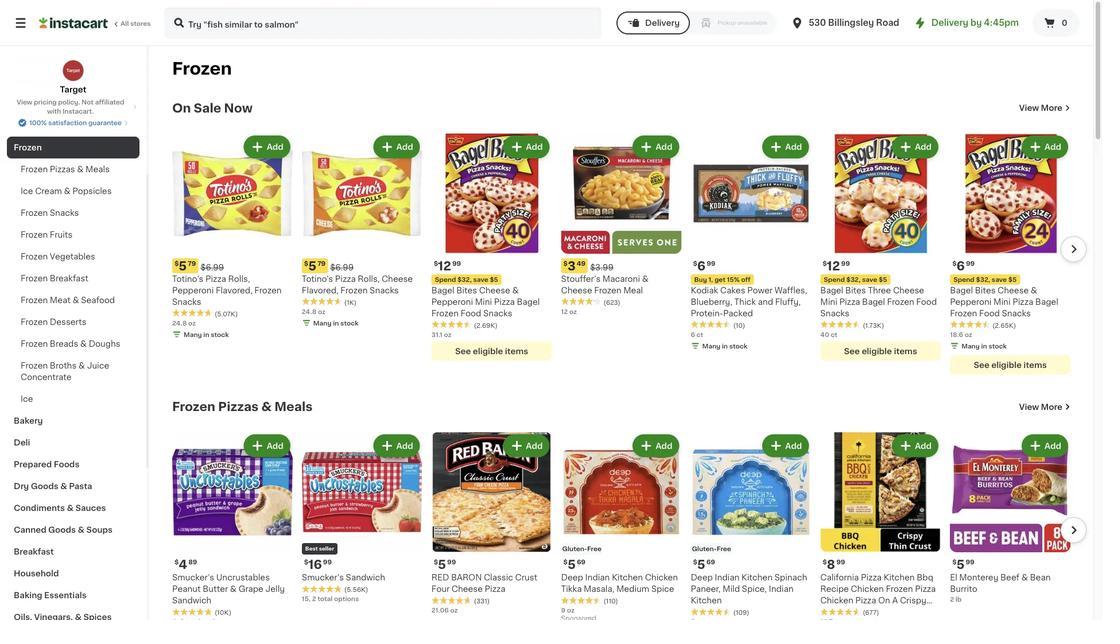 Task type: describe. For each thing, give the bounding box(es) containing it.
$ 6 99 for kodiak
[[694, 260, 716, 272]]

dry goods & pasta link
[[7, 476, 140, 497]]

(110)
[[604, 598, 619, 604]]

15%
[[728, 277, 740, 283]]

spice,
[[743, 586, 767, 594]]

16
[[309, 559, 322, 571]]

ice cream & popsicles
[[21, 187, 112, 195]]

add for stouffer's macaroni & cheese frozen meal
[[656, 143, 673, 151]]

spend for (2.65k)
[[954, 277, 975, 283]]

see eligible items for (2.65k)
[[975, 361, 1048, 369]]

now
[[224, 102, 253, 114]]

items for (1.73k)
[[895, 347, 918, 355]]

(2.69k)
[[474, 322, 498, 329]]

uncrustables
[[216, 574, 270, 582]]

frozen inside $ 3 49 $3.99 stouffer's macaroni & cheese frozen meal
[[595, 287, 622, 295]]

frozen desserts
[[21, 318, 86, 326]]

$ 12 99 for bagel bites cheese & pepperoni mini pizza bagel frozen food snacks
[[434, 260, 461, 272]]

thick
[[735, 298, 757, 306]]

bites for (2.65k)
[[976, 287, 996, 295]]

12 inside the product group
[[562, 308, 568, 315]]

pizza inside red baron classic crust four cheese pizza
[[485, 586, 506, 594]]

add button for california pizza kitchen bbq recipe chicken frozen pizza chicken pizza on a crispy thin crust
[[894, 436, 938, 456]]

pizza inside the totino's pizza rolls, pepperoni flavored, frozen snacks
[[206, 275, 226, 283]]

thin
[[821, 608, 838, 617]]

cheese inside red baron classic crust four cheese pizza
[[452, 586, 483, 594]]

& inside ice cream & popsicles link
[[64, 187, 70, 195]]

best seller
[[306, 547, 334, 552]]

$3.49 original price: $3.99 element
[[562, 258, 682, 273]]

cakes
[[721, 287, 746, 295]]

add button for smucker's sandwich
[[375, 436, 419, 456]]

5 for red baron classic crust four cheese pizza
[[438, 559, 446, 571]]

frozen breads & doughs link
[[7, 333, 140, 355]]

see eligible items button for (1.73k)
[[821, 341, 942, 361]]

frozen breakfast
[[21, 275, 88, 283]]

doughs
[[89, 340, 120, 348]]

bean
[[1031, 574, 1052, 582]]

& inside dry goods & pasta link
[[60, 483, 67, 491]]

6 ct
[[691, 331, 704, 338]]

essentials
[[44, 592, 87, 600]]

ice cream & popsicles link
[[7, 180, 140, 202]]

frozen inside frozen link
[[14, 144, 42, 152]]

save for (2.69k)
[[474, 277, 489, 283]]

spend for (1.73k)
[[825, 277, 846, 283]]

prepared foods link
[[7, 454, 140, 476]]

goods for canned
[[48, 526, 76, 534]]

2 horizontal spatial indian
[[770, 586, 794, 594]]

many in stock for totino's pizza rolls, cheese flavored, frozen snacks
[[314, 320, 359, 326]]

food for 12
[[461, 310, 482, 318]]

0
[[1063, 19, 1068, 27]]

with
[[47, 108, 61, 115]]

add button for totino's pizza rolls, cheese flavored, frozen snacks
[[375, 137, 419, 157]]

total
[[318, 596, 333, 602]]

& inside el monterey beef & bean burrito 2 lb
[[1022, 574, 1029, 582]]

frozen fruits link
[[7, 224, 140, 246]]

0 button
[[1033, 9, 1081, 37]]

99 inside $ 8 99
[[837, 559, 846, 566]]

eggs
[[47, 56, 67, 64]]

& inside $ 3 49 $3.99 stouffer's macaroni & cheese frozen meal
[[643, 275, 649, 283]]

add button for el monterey beef & bean burrito
[[1024, 436, 1068, 456]]

view more for spend $32, save $5
[[1020, 104, 1063, 112]]

$5 for (1.73k)
[[879, 277, 888, 283]]

add for california pizza kitchen bbq recipe chicken frozen pizza chicken pizza on a crispy thin crust
[[916, 442, 932, 450]]

view for on sale now
[[1020, 104, 1040, 112]]

see eligible items button for (2.69k)
[[432, 341, 552, 361]]

add button for stouffer's macaroni & cheese frozen meal
[[634, 137, 679, 157]]

8
[[828, 559, 836, 571]]

free for mild
[[717, 546, 732, 552]]

grape
[[239, 586, 264, 594]]

79 for $ 5 79 $6.99 totino's pizza rolls, cheese flavored, frozen snacks
[[318, 260, 326, 267]]

see for 18.6 oz
[[975, 361, 990, 369]]

frozen vegetables link
[[7, 246, 140, 268]]

bagel bites cheese & pepperoni mini pizza bagel frozen food snacks for 6
[[951, 287, 1059, 318]]

21.06
[[432, 607, 449, 614]]

product group containing 3
[[562, 133, 682, 316]]

masala,
[[584, 586, 615, 594]]

spinach
[[775, 574, 808, 582]]

$ 8 99
[[823, 559, 846, 571]]

24.8 oz for totino's pizza rolls, pepperoni flavored, frozen snacks
[[172, 320, 196, 326]]

0 horizontal spatial frozen pizzas & meals
[[21, 165, 110, 173]]

3
[[568, 260, 576, 272]]

100% satisfaction guarantee
[[29, 120, 122, 126]]

crispy
[[901, 597, 927, 605]]

broths
[[50, 362, 77, 370]]

frozen inside the frozen broths & juice concentrate
[[21, 362, 48, 370]]

15,
[[302, 596, 311, 602]]

1,
[[709, 277, 714, 283]]

pasta
[[69, 483, 92, 491]]

affiliated
[[95, 99, 124, 105]]

mini for 6
[[994, 298, 1011, 306]]

popsicles
[[73, 187, 112, 195]]

in for bagel bites cheese & pepperoni mini pizza bagel frozen food snacks
[[982, 343, 988, 349]]

many for totino's pizza rolls, cheese flavored, frozen snacks
[[314, 320, 332, 326]]

$ 5 79
[[175, 260, 196, 272]]

add button for deep indian kitchen spinach paneer, mild spice, indian kitchen
[[764, 436, 808, 456]]

kitchen for frozen
[[884, 574, 915, 582]]

spend for (2.69k)
[[435, 277, 456, 283]]

40
[[821, 331, 830, 338]]

more for spend $32, save $5
[[1042, 104, 1063, 112]]

oz for (1k)
[[318, 308, 326, 315]]

$ inside $ 8 99
[[823, 559, 828, 566]]

billingsley
[[829, 19, 875, 27]]

frozen broths & juice concentrate link
[[7, 355, 140, 388]]

530 billingsley road button
[[791, 7, 900, 39]]

12 for bagel bites cheese & pepperoni mini pizza bagel frozen food snacks
[[438, 260, 451, 272]]

& inside frozen meat & seafood link
[[73, 296, 79, 304]]

beverages link
[[7, 71, 140, 93]]

oz for (2.65k)
[[965, 331, 973, 338]]

(109)
[[734, 610, 750, 616]]

$ 6 99 for bagel
[[953, 260, 976, 272]]

$ 5 69 for deep indian kitchen spinach paneer, mild spice, indian kitchen
[[694, 559, 716, 571]]

kitchen for medium
[[612, 574, 643, 582]]

stock for totino's pizza rolls, pepperoni flavored, frozen snacks
[[211, 331, 229, 338]]

89
[[189, 559, 197, 566]]

(623)
[[604, 299, 621, 306]]

oz for (2.69k)
[[444, 331, 452, 338]]

79 for $ 5 79
[[188, 260, 196, 267]]

& inside frozen breads & doughs link
[[80, 340, 87, 348]]

by
[[971, 19, 983, 27]]

(10)
[[734, 322, 746, 329]]

policy.
[[58, 99, 80, 105]]

gluten- for deep indian kitchen spinach paneer, mild spice, indian kitchen
[[692, 546, 717, 552]]

1 vertical spatial chicken
[[852, 586, 885, 594]]

add for smucker's sandwich
[[397, 442, 413, 450]]

(1k)
[[345, 299, 357, 306]]

rolls, inside $ 5 79 $6.99 totino's pizza rolls, cheese flavored, frozen snacks
[[358, 275, 380, 283]]

save for (2.65k)
[[993, 277, 1008, 283]]

cream
[[35, 187, 62, 195]]

sandwich inside smucker's uncrustables peanut butter & grape jelly sandwich
[[172, 597, 212, 605]]

condiments
[[14, 504, 65, 512]]

frozen inside $ 5 79 $6.99 totino's pizza rolls, cheese flavored, frozen snacks
[[341, 287, 368, 295]]

9
[[562, 607, 566, 614]]

prepared
[[14, 461, 52, 469]]

deep for deep indian kitchen chicken tikka masala, medium spice
[[562, 574, 584, 582]]

food for 6
[[980, 310, 1001, 318]]

food inside bagel bites three cheese mini pizza bagel frozen food snacks
[[917, 298, 938, 306]]

frozen inside the totino's pizza rolls, pepperoni flavored, frozen snacks
[[255, 287, 282, 295]]

pizza inside $ 5 79 $6.99 totino's pizza rolls, cheese flavored, frozen snacks
[[335, 275, 356, 283]]

snacks & candy link
[[7, 115, 140, 137]]

bakery link
[[7, 410, 140, 432]]

service type group
[[617, 11, 777, 34]]

snacks & candy
[[14, 122, 82, 130]]

(10k)
[[215, 610, 232, 616]]

spice
[[652, 586, 675, 594]]

seafood inside frozen meat & seafood link
[[81, 296, 115, 304]]

more for 5
[[1042, 403, 1063, 411]]

1 vertical spatial meals
[[275, 401, 313, 413]]

on inside california pizza kitchen bbq recipe chicken frozen pizza chicken pizza on a crispy thin crust
[[879, 597, 891, 605]]

household link
[[7, 563, 140, 585]]

california
[[821, 574, 860, 582]]

view more for 5
[[1020, 403, 1063, 411]]

delivery by 4:45pm
[[932, 19, 1020, 27]]

and
[[759, 298, 774, 306]]

2 inside the product group
[[312, 596, 316, 602]]

$5 for (2.69k)
[[490, 277, 499, 283]]

pizza inside bagel bites three cheese mini pizza bagel frozen food snacks
[[840, 298, 861, 306]]

add for red baron classic crust four cheese pizza
[[526, 442, 543, 450]]

31.1
[[432, 331, 443, 338]]

product group containing 4
[[172, 432, 293, 620]]

product group containing 8
[[821, 432, 942, 620]]

stores
[[130, 20, 151, 27]]

fluffy,
[[776, 298, 801, 306]]

beverages
[[14, 78, 58, 86]]

5 for el monterey beef & bean burrito
[[957, 559, 965, 571]]

smucker's uncrustables peanut butter & grape jelly sandwich
[[172, 574, 285, 605]]

0 horizontal spatial on
[[172, 102, 191, 114]]

smucker's for 4
[[172, 574, 214, 582]]

0 vertical spatial meat
[[14, 100, 35, 108]]

frozen pizzas & meals link for 5 view more link
[[172, 400, 313, 414]]

add for smucker's uncrustables peanut butter & grape jelly sandwich
[[267, 442, 284, 450]]

fruits
[[50, 231, 73, 239]]

view inside view pricing policy. not affiliated with instacart.
[[17, 99, 32, 105]]

cheese inside bagel bites three cheese mini pizza bagel frozen food snacks
[[894, 287, 925, 295]]

butter
[[203, 586, 228, 594]]

eligible for (2.65k)
[[992, 361, 1022, 369]]

2 vertical spatial chicken
[[821, 597, 854, 605]]

delivery for delivery by 4:45pm
[[932, 19, 969, 27]]

baking essentials
[[14, 592, 87, 600]]

many for kodiak cakes power waffles, blueberry, thick and fluffy, protein-packed
[[703, 343, 721, 349]]

add button for totino's pizza rolls, pepperoni flavored, frozen snacks
[[245, 137, 289, 157]]

crust inside red baron classic crust four cheese pizza
[[516, 574, 538, 582]]

cheese inside $ 5 79 $6.99 totino's pizza rolls, cheese flavored, frozen snacks
[[382, 275, 413, 283]]

indian for masala,
[[586, 574, 610, 582]]

$ inside $ 5 79
[[175, 260, 179, 267]]

ct for 12
[[831, 331, 838, 338]]

kodiak cakes power waffles, blueberry, thick and fluffy, protein-packed
[[691, 287, 808, 318]]

frozen inside frozen fruits link
[[21, 231, 48, 239]]

5 for deep indian kitchen chicken tikka masala, medium spice
[[568, 559, 576, 571]]

0 horizontal spatial pizzas
[[50, 165, 75, 173]]

frozen inside bagel bites three cheese mini pizza bagel frozen food snacks
[[888, 298, 915, 306]]

all stores
[[121, 20, 151, 27]]

1 vertical spatial frozen pizzas & meals
[[172, 401, 313, 413]]

24.8 for totino's pizza rolls, cheese flavored, frozen snacks
[[302, 308, 317, 315]]

$ inside $ 5 79 $6.99 totino's pizza rolls, cheese flavored, frozen snacks
[[304, 260, 309, 267]]

24.8 for totino's pizza rolls, pepperoni flavored, frozen snacks
[[172, 320, 187, 326]]

0 horizontal spatial 6
[[691, 331, 696, 338]]

1 vertical spatial meat
[[50, 296, 71, 304]]

best
[[306, 547, 318, 552]]

bbq
[[918, 574, 934, 582]]

99 inside $ 16 99
[[323, 559, 332, 566]]

100%
[[29, 120, 47, 126]]

49
[[577, 260, 586, 267]]

add for kodiak cakes power waffles, blueberry, thick and fluffy, protein-packed
[[786, 143, 803, 151]]

produce
[[14, 34, 49, 43]]

meat & seafood link
[[7, 93, 140, 115]]



Task type: vqa. For each thing, say whether or not it's contained in the screenshot.
the Condiments & Sauces
yes



Task type: locate. For each thing, give the bounding box(es) containing it.
0 horizontal spatial 2
[[312, 596, 316, 602]]

add button for red baron classic crust four cheese pizza
[[505, 436, 549, 456]]

& inside meat & seafood link
[[37, 100, 44, 108]]

free
[[588, 546, 602, 552], [717, 546, 732, 552]]

many in stock for bagel bites cheese & pepperoni mini pizza bagel frozen food snacks
[[962, 343, 1008, 349]]

2 $5 from the left
[[879, 277, 888, 283]]

more
[[1042, 104, 1063, 112], [1042, 403, 1063, 411]]

0 horizontal spatial gluten-
[[563, 546, 588, 552]]

vegetables
[[50, 253, 95, 261]]

1 69 from the left
[[577, 559, 586, 566]]

mini up (2.65k)
[[994, 298, 1011, 306]]

(331)
[[474, 598, 490, 604]]

$ 5 99 for el monterey beef & bean burrito
[[953, 559, 975, 571]]

1 horizontal spatial $32,
[[847, 277, 861, 283]]

oz right 31.1
[[444, 331, 452, 338]]

blueberry,
[[691, 298, 733, 306]]

1 vertical spatial 24.8 oz
[[172, 320, 196, 326]]

condiments & sauces
[[14, 504, 106, 512]]

$6.99 inside $ 5 79 $6.99 totino's pizza rolls, cheese flavored, frozen snacks
[[330, 264, 354, 272]]

eligible for (2.69k)
[[473, 347, 503, 355]]

eligible down (2.65k)
[[992, 361, 1022, 369]]

snacks
[[14, 122, 44, 130], [50, 209, 79, 217], [370, 287, 399, 295], [172, 298, 201, 306], [484, 310, 513, 318], [821, 310, 850, 318], [1003, 310, 1032, 318]]

delivery for delivery
[[646, 19, 680, 27]]

add for el monterey beef & bean burrito
[[1045, 442, 1062, 450]]

5
[[179, 260, 187, 272], [309, 260, 317, 272], [568, 559, 576, 571], [438, 559, 446, 571], [698, 559, 706, 571], [957, 559, 965, 571]]

see eligible items button down (2.69k)
[[432, 341, 552, 361]]

on sale now link
[[172, 101, 253, 115]]

frozen inside frozen desserts link
[[21, 318, 48, 326]]

&
[[38, 56, 45, 64], [37, 100, 44, 108], [46, 122, 52, 130], [77, 165, 84, 173], [64, 187, 70, 195], [643, 275, 649, 283], [513, 287, 519, 295], [1032, 287, 1038, 295], [73, 296, 79, 304], [80, 340, 87, 348], [79, 362, 85, 370], [262, 401, 272, 413], [60, 483, 67, 491], [67, 504, 74, 512], [78, 526, 85, 534], [1022, 574, 1029, 582], [230, 586, 237, 594]]

2 bites from the left
[[846, 287, 867, 295]]

smucker's down $ 16 99
[[302, 574, 344, 582]]

2 horizontal spatial $32,
[[977, 277, 991, 283]]

see eligible items for (2.69k)
[[456, 347, 529, 355]]

$5.79 original price: $6.99 element up the totino's pizza rolls, pepperoni flavored, frozen snacks
[[172, 258, 293, 273]]

spend up 31.1 oz
[[435, 277, 456, 283]]

view pricing policy. not affiliated with instacart.
[[17, 99, 124, 115]]

many in stock down "(1k)"
[[314, 320, 359, 326]]

0 horizontal spatial food
[[461, 310, 482, 318]]

ice for ice
[[21, 395, 33, 403]]

sandwich up (5.56k)
[[346, 574, 385, 582]]

kitchen up the medium
[[612, 574, 643, 582]]

6 for kodiak
[[698, 260, 706, 272]]

0 horizontal spatial 24.8 oz
[[172, 320, 196, 326]]

tikka
[[562, 586, 582, 594]]

1 free from the left
[[588, 546, 602, 552]]

breakfast up frozen meat & seafood
[[50, 275, 88, 283]]

1 ct from the left
[[697, 331, 704, 338]]

(5.07k)
[[215, 311, 238, 317]]

view more link for spend $32, save $5
[[1020, 102, 1071, 114]]

1 horizontal spatial $ 5 99
[[953, 559, 975, 571]]

1 smucker's from the left
[[172, 574, 214, 582]]

2 horizontal spatial see eligible items button
[[951, 355, 1071, 375]]

eligible for (1.73k)
[[863, 347, 893, 355]]

& inside the frozen broths & juice concentrate
[[79, 362, 85, 370]]

2 item carousel region from the top
[[156, 428, 1087, 620]]

meat down frozen breakfast
[[50, 296, 71, 304]]

in for totino's pizza rolls, cheese flavored, frozen snacks
[[333, 320, 339, 326]]

5 inside "element"
[[179, 260, 187, 272]]

items
[[505, 347, 529, 355], [895, 347, 918, 355], [1024, 361, 1048, 369]]

1 horizontal spatial totino's
[[302, 275, 333, 283]]

69 up tikka
[[577, 559, 586, 566]]

gluten-free
[[563, 546, 602, 552], [692, 546, 732, 552]]

totino's
[[172, 275, 204, 283], [302, 275, 333, 283]]

deli
[[14, 439, 30, 447]]

delivery inside button
[[646, 19, 680, 27]]

flavored, inside $ 5 79 $6.99 totino's pizza rolls, cheese flavored, frozen snacks
[[302, 287, 339, 295]]

oz right 9
[[567, 607, 575, 614]]

ice inside ice cream & popsicles link
[[21, 187, 33, 195]]

1 rolls, from the left
[[228, 275, 250, 283]]

1 gluten-free from the left
[[563, 546, 602, 552]]

1 more from the top
[[1042, 104, 1063, 112]]

1 ice from the top
[[21, 187, 33, 195]]

ice up bakery
[[21, 395, 33, 403]]

(1.73k)
[[864, 322, 885, 329]]

2 totino's from the left
[[302, 275, 333, 283]]

gluten-free for deep indian kitchen chicken tikka masala, medium spice
[[563, 546, 602, 552]]

add button for kodiak cakes power waffles, blueberry, thick and fluffy, protein-packed
[[764, 137, 808, 157]]

oz down the totino's pizza rolls, pepperoni flavored, frozen snacks
[[188, 320, 196, 326]]

add for totino's pizza rolls, pepperoni flavored, frozen snacks
[[267, 143, 284, 151]]

deep for deep indian kitchen spinach paneer, mild spice, indian kitchen
[[691, 574, 713, 582]]

Search field
[[165, 8, 601, 38]]

kitchen up a
[[884, 574, 915, 582]]

0 horizontal spatial spend
[[435, 277, 456, 283]]

1 bites from the left
[[457, 287, 477, 295]]

stock for totino's pizza rolls, cheese flavored, frozen snacks
[[341, 320, 359, 326]]

1 vertical spatial item carousel region
[[156, 428, 1087, 620]]

3 spend from the left
[[954, 277, 975, 283]]

satisfaction
[[48, 120, 87, 126]]

$ inside $ 16 99
[[304, 559, 309, 566]]

1 horizontal spatial smucker's
[[302, 574, 344, 582]]

1 deep from the left
[[562, 574, 584, 582]]

ct right 40 at the bottom right
[[831, 331, 838, 338]]

1 gluten- from the left
[[563, 546, 588, 552]]

$ 16 99
[[304, 559, 332, 571]]

ice inside ice link
[[21, 395, 33, 403]]

$ 4 89
[[175, 559, 197, 571]]

save
[[474, 277, 489, 283], [863, 277, 878, 283], [993, 277, 1008, 283]]

12 for bagel bites three cheese mini pizza bagel frozen food snacks
[[828, 260, 841, 272]]

eligible down (2.69k)
[[473, 347, 503, 355]]

1 horizontal spatial save
[[863, 277, 878, 283]]

0 horizontal spatial frozen pizzas & meals link
[[7, 159, 140, 180]]

1 horizontal spatial frozen pizzas & meals link
[[172, 400, 313, 414]]

foods
[[54, 461, 80, 469]]

meat & seafood
[[14, 100, 80, 108]]

oz for (110)
[[567, 607, 575, 614]]

4
[[179, 559, 187, 571]]

bites up (2.69k)
[[457, 287, 477, 295]]

concentrate
[[21, 373, 72, 381]]

0 horizontal spatial sandwich
[[172, 597, 212, 605]]

many in stock down 18.6 oz
[[962, 343, 1008, 349]]

frozen inside frozen meat & seafood link
[[21, 296, 48, 304]]

1 $ 12 99 from the left
[[434, 260, 461, 272]]

gluten- for deep indian kitchen chicken tikka masala, medium spice
[[563, 546, 588, 552]]

$ 5 99 for red baron classic crust four cheese pizza
[[434, 559, 456, 571]]

$5 for (2.65k)
[[1009, 277, 1018, 283]]

0 vertical spatial chicken
[[646, 574, 679, 582]]

seafood up with
[[46, 100, 80, 108]]

3 spend $32, save $5 from the left
[[954, 277, 1018, 283]]

bagel bites cheese & pepperoni mini pizza bagel frozen food snacks up (2.65k)
[[951, 287, 1059, 318]]

target logo image
[[62, 60, 84, 82]]

2 horizontal spatial see
[[975, 361, 990, 369]]

★★★★★
[[562, 298, 602, 306], [562, 298, 602, 306], [302, 298, 342, 306], [302, 298, 342, 306], [172, 309, 213, 317], [172, 309, 213, 317], [432, 321, 472, 329], [432, 321, 472, 329], [691, 321, 732, 329], [691, 321, 732, 329], [821, 321, 861, 329], [821, 321, 861, 329], [951, 321, 991, 329], [951, 321, 991, 329], [302, 585, 342, 593], [302, 585, 342, 593], [562, 597, 602, 605], [562, 597, 602, 605], [432, 597, 472, 605], [432, 597, 472, 605], [172, 608, 213, 616], [172, 608, 213, 616], [691, 608, 732, 616], [691, 608, 732, 616], [821, 608, 861, 616], [821, 608, 861, 616]]

off
[[742, 277, 751, 283]]

0 horizontal spatial flavored,
[[216, 287, 253, 295]]

see for 40 ct
[[845, 347, 861, 355]]

69 for deep indian kitchen chicken tikka masala, medium spice
[[577, 559, 586, 566]]

$32, for (2.65k)
[[977, 277, 991, 283]]

mini inside bagel bites three cheese mini pizza bagel frozen food snacks
[[821, 298, 838, 306]]

free up mild
[[717, 546, 732, 552]]

instacart logo image
[[39, 16, 108, 30]]

see eligible items down (2.69k)
[[456, 347, 529, 355]]

$ inside "$ 4 89"
[[175, 559, 179, 566]]

1 view more from the top
[[1020, 104, 1063, 112]]

0 vertical spatial more
[[1042, 104, 1063, 112]]

oz for (623)
[[570, 308, 577, 315]]

1 horizontal spatial eligible
[[863, 347, 893, 355]]

1 $ 5 99 from the left
[[434, 559, 456, 571]]

free up masala,
[[588, 546, 602, 552]]

oz inside the product group
[[570, 308, 577, 315]]

indian up masala,
[[586, 574, 610, 582]]

15, 2 total options
[[302, 596, 359, 602]]

2 save from the left
[[863, 277, 878, 283]]

$ 6 99
[[694, 260, 716, 272], [953, 260, 976, 272]]

0 vertical spatial pizzas
[[50, 165, 75, 173]]

0 horizontal spatial indian
[[586, 574, 610, 582]]

chicken inside deep indian kitchen chicken tikka masala, medium spice
[[646, 574, 679, 582]]

add for totino's pizza rolls, cheese flavored, frozen snacks
[[397, 143, 413, 151]]

product group
[[172, 133, 293, 341], [302, 133, 423, 330], [432, 133, 552, 361], [562, 133, 682, 316], [691, 133, 812, 353], [821, 133, 942, 361], [951, 133, 1071, 375], [172, 432, 293, 620], [302, 432, 423, 604], [432, 432, 552, 615], [562, 432, 682, 620], [691, 432, 812, 620], [821, 432, 942, 620], [951, 432, 1071, 604]]

deep inside deep indian kitchen chicken tikka masala, medium spice
[[562, 574, 584, 582]]

2 inside el monterey beef & bean burrito 2 lb
[[951, 597, 955, 603]]

& inside smucker's uncrustables peanut butter & grape jelly sandwich
[[230, 586, 237, 594]]

1 save from the left
[[474, 277, 489, 283]]

2 $5.79 original price: $6.99 element from the left
[[302, 258, 423, 273]]

2 horizontal spatial mini
[[994, 298, 1011, 306]]

1 horizontal spatial spend
[[825, 277, 846, 283]]

0 horizontal spatial $ 12 99
[[434, 260, 461, 272]]

$ 5 69
[[564, 559, 586, 571], [694, 559, 716, 571]]

breakfast
[[50, 275, 88, 283], [14, 548, 54, 556]]

$ 5 99 up el
[[953, 559, 975, 571]]

deep indian kitchen chicken tikka masala, medium spice
[[562, 574, 679, 594]]

indian for mild
[[715, 574, 740, 582]]

1 flavored, from the left
[[216, 287, 253, 295]]

spend up bagel bites three cheese mini pizza bagel frozen food snacks
[[825, 277, 846, 283]]

dairy & eggs link
[[7, 49, 140, 71]]

protein-
[[691, 310, 724, 318]]

2 horizontal spatial see eligible items
[[975, 361, 1048, 369]]

& inside canned goods & soups "link"
[[78, 526, 85, 534]]

1 horizontal spatial meat
[[50, 296, 71, 304]]

view for frozen pizzas & meals
[[1020, 403, 1040, 411]]

free for masala,
[[588, 546, 602, 552]]

1 $ 5 69 from the left
[[564, 559, 586, 571]]

view more link for 5
[[1020, 401, 1071, 413]]

mini up 40 ct
[[821, 298, 838, 306]]

0 horizontal spatial 69
[[577, 559, 586, 566]]

macaroni
[[603, 275, 641, 283]]

totino's inside the totino's pizza rolls, pepperoni flavored, frozen snacks
[[172, 275, 204, 283]]

chicken up (677)
[[852, 586, 885, 594]]

snacks inside $ 5 79 $6.99 totino's pizza rolls, cheese flavored, frozen snacks
[[370, 287, 399, 295]]

indian up mild
[[715, 574, 740, 582]]

frozen inside california pizza kitchen bbq recipe chicken frozen pizza chicken pizza on a crispy thin crust
[[887, 586, 914, 594]]

24.8 oz for totino's pizza rolls, cheese flavored, frozen snacks
[[302, 308, 326, 315]]

frozen inside frozen breads & doughs link
[[21, 340, 48, 348]]

2 ice from the top
[[21, 395, 33, 403]]

2 deep from the left
[[691, 574, 713, 582]]

pepperoni up 31.1 oz
[[432, 298, 473, 306]]

mini up (2.69k)
[[475, 298, 492, 306]]

1 view more link from the top
[[1020, 102, 1071, 114]]

3 $32, from the left
[[977, 277, 991, 283]]

2 bagel bites cheese & pepperoni mini pizza bagel frozen food snacks from the left
[[951, 287, 1059, 318]]

see eligible items button down (2.65k)
[[951, 355, 1071, 375]]

breakfast inside frozen breakfast link
[[50, 275, 88, 283]]

79 inside $ 5 79
[[188, 260, 196, 267]]

2 gluten-free from the left
[[692, 546, 732, 552]]

spend $32, save $5 up three
[[825, 277, 888, 283]]

gluten- up tikka
[[563, 546, 588, 552]]

0 vertical spatial goods
[[31, 483, 58, 491]]

gluten-free for deep indian kitchen spinach paneer, mild spice, indian kitchen
[[692, 546, 732, 552]]

1 horizontal spatial deep
[[691, 574, 713, 582]]

$ 5 69 for deep indian kitchen chicken tikka masala, medium spice
[[564, 559, 586, 571]]

chicken up spice
[[646, 574, 679, 582]]

chicken down recipe
[[821, 597, 854, 605]]

packed
[[724, 310, 754, 318]]

24.8 oz down the totino's pizza rolls, pepperoni flavored, frozen snacks
[[172, 320, 196, 326]]

frozen meat & seafood
[[21, 296, 115, 304]]

item carousel region containing 4
[[156, 428, 1087, 620]]

2 $32, from the left
[[847, 277, 861, 283]]

1 horizontal spatial free
[[717, 546, 732, 552]]

many in stock down (5.07k)
[[184, 331, 229, 338]]

1 vertical spatial on
[[879, 597, 891, 605]]

1 horizontal spatial see eligible items button
[[821, 341, 942, 361]]

frozen desserts link
[[7, 311, 140, 333]]

view more link
[[1020, 102, 1071, 114], [1020, 401, 1071, 413]]

meat up 100%
[[14, 100, 35, 108]]

2 smucker's from the left
[[302, 574, 344, 582]]

oz right 18.6
[[965, 331, 973, 338]]

bites left three
[[846, 287, 867, 295]]

18.6
[[951, 331, 964, 338]]

0 horizontal spatial smucker's
[[172, 574, 214, 582]]

add button for smucker's uncrustables peanut butter & grape jelly sandwich
[[245, 436, 289, 456]]

canned goods & soups
[[14, 526, 113, 534]]

stock down "(1k)"
[[341, 320, 359, 326]]

69 up paneer,
[[707, 559, 716, 566]]

1 spend $32, save $5 from the left
[[435, 277, 499, 283]]

1 bagel bites cheese & pepperoni mini pizza bagel frozen food snacks from the left
[[432, 287, 540, 318]]

mild
[[723, 586, 741, 594]]

produce link
[[7, 28, 140, 49]]

pepperoni inside the totino's pizza rolls, pepperoni flavored, frozen snacks
[[172, 287, 214, 295]]

$
[[175, 260, 179, 267], [564, 260, 568, 267], [304, 260, 309, 267], [434, 260, 438, 267], [694, 260, 698, 267], [823, 260, 828, 267], [953, 260, 957, 267], [175, 559, 179, 566], [564, 559, 568, 566], [304, 559, 309, 566], [434, 559, 438, 566], [694, 559, 698, 566], [823, 559, 828, 566], [953, 559, 957, 566]]

0 horizontal spatial deep
[[562, 574, 584, 582]]

$5 up (2.65k)
[[1009, 277, 1018, 283]]

stock down (5.07k)
[[211, 331, 229, 338]]

kitchen for spice,
[[742, 574, 773, 582]]

2 $ 5 99 from the left
[[953, 559, 975, 571]]

bites for (1.73k)
[[846, 287, 867, 295]]

0 vertical spatial 24.8
[[302, 308, 317, 315]]

& inside dairy & eggs link
[[38, 56, 45, 64]]

save up (2.65k)
[[993, 277, 1008, 283]]

$5 up three
[[879, 277, 888, 283]]

2 spend from the left
[[825, 277, 846, 283]]

pepperoni up 18.6 oz
[[951, 298, 992, 306]]

pepperoni for 12
[[432, 298, 473, 306]]

2 horizontal spatial food
[[980, 310, 1001, 318]]

0 horizontal spatial seafood
[[46, 100, 80, 108]]

pepperoni for 6
[[951, 298, 992, 306]]

crust left (677)
[[840, 608, 863, 617]]

6
[[698, 260, 706, 272], [957, 260, 966, 272], [691, 331, 696, 338]]

snacks inside the totino's pizza rolls, pepperoni flavored, frozen snacks
[[172, 298, 201, 306]]

0 horizontal spatial $ 6 99
[[694, 260, 716, 272]]

0 horizontal spatial spend $32, save $5
[[435, 277, 499, 283]]

1 horizontal spatial 2
[[951, 597, 955, 603]]

& inside snacks & candy link
[[46, 122, 52, 130]]

food
[[917, 298, 938, 306], [461, 310, 482, 318], [980, 310, 1001, 318]]

kitchen down paneer,
[[691, 597, 722, 605]]

2 more from the top
[[1042, 403, 1063, 411]]

deep inside deep indian kitchen spinach paneer, mild spice, indian kitchen
[[691, 574, 713, 582]]

see eligible items down (2.65k)
[[975, 361, 1048, 369]]

many in stock for kodiak cakes power waffles, blueberry, thick and fluffy, protein-packed
[[703, 343, 748, 349]]

1 $32, from the left
[[458, 277, 472, 283]]

guarantee
[[88, 120, 122, 126]]

1 horizontal spatial 79
[[318, 260, 326, 267]]

totino's inside $ 5 79 $6.99 totino's pizza rolls, cheese flavored, frozen snacks
[[302, 275, 333, 283]]

3 $5 from the left
[[1009, 277, 1018, 283]]

24.8 oz down $ 5 79 $6.99 totino's pizza rolls, cheese flavored, frozen snacks
[[302, 308, 326, 315]]

2 69 from the left
[[707, 559, 716, 566]]

stock down (10)
[[730, 343, 748, 349]]

item carousel region for on sale now
[[156, 129, 1087, 382]]

0 horizontal spatial pepperoni
[[172, 287, 214, 295]]

1 horizontal spatial 69
[[707, 559, 716, 566]]

2 spend $32, save $5 from the left
[[825, 277, 888, 283]]

0 vertical spatial breakfast
[[50, 275, 88, 283]]

2 gluten- from the left
[[692, 546, 717, 552]]

spend $32, save $5 up (2.69k)
[[435, 277, 499, 283]]

oz down $ 5 79 $6.99 totino's pizza rolls, cheese flavored, frozen snacks
[[318, 308, 326, 315]]

indian inside deep indian kitchen chicken tikka masala, medium spice
[[586, 574, 610, 582]]

0 horizontal spatial $6.99
[[201, 264, 224, 272]]

0 horizontal spatial save
[[474, 277, 489, 283]]

99
[[453, 260, 461, 267], [707, 260, 716, 267], [842, 260, 851, 267], [967, 260, 976, 267], [323, 559, 332, 566], [448, 559, 456, 566], [837, 559, 846, 566], [967, 559, 975, 566]]

1 $5 from the left
[[490, 277, 499, 283]]

eligible down (1.73k)
[[863, 347, 893, 355]]

save up (2.69k)
[[474, 277, 489, 283]]

1 item carousel region from the top
[[156, 129, 1087, 382]]

ice for ice cream & popsicles
[[21, 187, 33, 195]]

smucker's inside smucker's uncrustables peanut butter & grape jelly sandwich
[[172, 574, 214, 582]]

100% satisfaction guarantee button
[[18, 116, 129, 128]]

1 horizontal spatial spend $32, save $5
[[825, 277, 888, 283]]

$ 12 99 for bagel bites three cheese mini pizza bagel frozen food snacks
[[823, 260, 851, 272]]

$32, for (2.69k)
[[458, 277, 472, 283]]

smucker's sandwich
[[302, 574, 385, 582]]

$5.79 original price: $6.99 element
[[172, 258, 293, 273], [302, 258, 423, 273]]

goods inside dry goods & pasta link
[[31, 483, 58, 491]]

0 horizontal spatial items
[[505, 347, 529, 355]]

goods down prepared foods
[[31, 483, 58, 491]]

0 vertical spatial ice
[[21, 187, 33, 195]]

3 save from the left
[[993, 277, 1008, 283]]

item carousel region for frozen pizzas & meals
[[156, 428, 1087, 620]]

frozen inside frozen breakfast link
[[21, 275, 48, 283]]

1 horizontal spatial rolls,
[[358, 275, 380, 283]]

bagel
[[432, 287, 455, 295], [821, 287, 844, 295], [951, 287, 974, 295], [517, 298, 540, 306], [863, 298, 886, 306], [1036, 298, 1059, 306]]

$ 5 69 up paneer,
[[694, 559, 716, 571]]

all
[[121, 20, 129, 27]]

2 rolls, from the left
[[358, 275, 380, 283]]

get
[[715, 277, 726, 283]]

1 vertical spatial 24.8
[[172, 320, 187, 326]]

2 horizontal spatial spend
[[954, 277, 975, 283]]

in for totino's pizza rolls, pepperoni flavored, frozen snacks
[[204, 331, 209, 338]]

bites for (2.69k)
[[457, 287, 477, 295]]

california pizza kitchen bbq recipe chicken frozen pizza chicken pizza on a crispy thin crust
[[821, 574, 937, 617]]

sponsored badge image
[[562, 616, 596, 620]]

2 $ 12 99 from the left
[[823, 260, 851, 272]]

0 vertical spatial meals
[[86, 165, 110, 173]]

items for (2.65k)
[[1024, 361, 1048, 369]]

2 flavored, from the left
[[302, 287, 339, 295]]

on left a
[[879, 597, 891, 605]]

1 79 from the left
[[188, 260, 196, 267]]

0 horizontal spatial bagel bites cheese & pepperoni mini pizza bagel frozen food snacks
[[432, 287, 540, 318]]

frozen meat & seafood link
[[7, 290, 140, 311]]

2 $ 5 69 from the left
[[694, 559, 716, 571]]

baron
[[451, 574, 482, 582]]

0 horizontal spatial crust
[[516, 574, 538, 582]]

1 horizontal spatial gluten-free
[[692, 546, 732, 552]]

1 vertical spatial frozen pizzas & meals link
[[172, 400, 313, 414]]

0 vertical spatial item carousel region
[[156, 129, 1087, 382]]

$6.99 right $ 5 79
[[201, 264, 224, 272]]

2 free from the left
[[717, 546, 732, 552]]

0 horizontal spatial delivery
[[646, 19, 680, 27]]

5 for deep indian kitchen spinach paneer, mild spice, indian kitchen
[[698, 559, 706, 571]]

1 horizontal spatial 6
[[698, 260, 706, 272]]

deep up paneer,
[[691, 574, 713, 582]]

1 vertical spatial seafood
[[81, 296, 115, 304]]

desserts
[[50, 318, 86, 326]]

kitchen inside california pizza kitchen bbq recipe chicken frozen pizza chicken pizza on a crispy thin crust
[[884, 574, 915, 582]]

$ inside $ 3 49 $3.99 stouffer's macaroni & cheese frozen meal
[[564, 260, 568, 267]]

0 vertical spatial 24.8 oz
[[302, 308, 326, 315]]

2 mini from the left
[[821, 298, 838, 306]]

pepperoni down $ 5 79
[[172, 287, 214, 295]]

target
[[60, 86, 86, 94]]

stock down (2.65k)
[[989, 343, 1008, 349]]

40 ct
[[821, 331, 838, 338]]

oz down 'stouffer's'
[[570, 308, 577, 315]]

1 $5.79 original price: $6.99 element from the left
[[172, 258, 293, 273]]

smucker's up the peanut at the bottom of page
[[172, 574, 214, 582]]

crust right classic
[[516, 574, 538, 582]]

product group containing 16
[[302, 432, 423, 604]]

1 mini from the left
[[475, 298, 492, 306]]

2 right 15,
[[312, 596, 316, 602]]

bites
[[457, 287, 477, 295], [846, 287, 867, 295], [976, 287, 996, 295]]

prepared foods
[[14, 461, 80, 469]]

0 horizontal spatial free
[[588, 546, 602, 552]]

2 horizontal spatial items
[[1024, 361, 1048, 369]]

gluten- up paneer,
[[692, 546, 717, 552]]

rolls, inside the totino's pizza rolls, pepperoni flavored, frozen snacks
[[228, 275, 250, 283]]

3 mini from the left
[[994, 298, 1011, 306]]

6 for bagel
[[957, 260, 966, 272]]

oz right 21.06
[[451, 607, 458, 614]]

goods for dry
[[31, 483, 58, 491]]

ice left cream at left top
[[21, 187, 33, 195]]

None search field
[[164, 7, 602, 39]]

see eligible items button for (2.65k)
[[951, 355, 1071, 375]]

$ 5 69 up tikka
[[564, 559, 586, 571]]

1 horizontal spatial items
[[895, 347, 918, 355]]

3 bites from the left
[[976, 287, 996, 295]]

1 horizontal spatial seafood
[[81, 296, 115, 304]]

2 view more from the top
[[1020, 403, 1063, 411]]

0 horizontal spatial meals
[[86, 165, 110, 173]]

eligible
[[473, 347, 503, 355], [863, 347, 893, 355], [992, 361, 1022, 369]]

snacks inside bagel bites three cheese mini pizza bagel frozen food snacks
[[821, 310, 850, 318]]

add for deep indian kitchen spinach paneer, mild spice, indian kitchen
[[786, 442, 803, 450]]

1 horizontal spatial bagel bites cheese & pepperoni mini pizza bagel frozen food snacks
[[951, 287, 1059, 318]]

gluten-free up paneer,
[[692, 546, 732, 552]]

ct down protein- at the right of the page
[[697, 331, 704, 338]]

bites inside bagel bites three cheese mini pizza bagel frozen food snacks
[[846, 287, 867, 295]]

1 vertical spatial view more
[[1020, 403, 1063, 411]]

1 horizontal spatial indian
[[715, 574, 740, 582]]

sandwich down the peanut at the bottom of page
[[172, 597, 212, 605]]

delivery
[[932, 19, 969, 27], [646, 19, 680, 27]]

(5.56k)
[[345, 587, 369, 593]]

0 horizontal spatial totino's
[[172, 275, 204, 283]]

1 horizontal spatial $ 12 99
[[823, 260, 851, 272]]

bites up (2.65k)
[[976, 287, 996, 295]]

2 $ 6 99 from the left
[[953, 260, 976, 272]]

2 ct from the left
[[831, 331, 838, 338]]

frozen snacks link
[[7, 202, 140, 224]]

0 horizontal spatial see eligible items button
[[432, 341, 552, 361]]

1 horizontal spatial $5.79 original price: $6.99 element
[[302, 258, 423, 273]]

1 $6.99 from the left
[[201, 264, 224, 272]]

gluten-free up tikka
[[563, 546, 602, 552]]

0 horizontal spatial $5
[[490, 277, 499, 283]]

& inside condiments & sauces link
[[67, 504, 74, 512]]

frozen inside frozen vegetables link
[[21, 253, 48, 261]]

red baron classic crust four cheese pizza
[[432, 574, 538, 594]]

indian down the spinach
[[770, 586, 794, 594]]

1 vertical spatial more
[[1042, 403, 1063, 411]]

many for bagel bites cheese & pepperoni mini pizza bagel frozen food snacks
[[962, 343, 981, 349]]

spend $32, save $5 up (2.65k)
[[954, 277, 1018, 283]]

$ 5 99 up red
[[434, 559, 456, 571]]

pepperoni
[[172, 287, 214, 295], [432, 298, 473, 306], [951, 298, 992, 306]]

item carousel region containing 5
[[156, 129, 1087, 382]]

see eligible items down (1.73k)
[[845, 347, 918, 355]]

$6.99 up "(1k)"
[[330, 264, 354, 272]]

breakfast inside breakfast link
[[14, 548, 54, 556]]

canned
[[14, 526, 46, 534]]

deep
[[562, 574, 584, 582], [691, 574, 713, 582]]

seafood inside meat & seafood link
[[46, 100, 80, 108]]

1 horizontal spatial pepperoni
[[432, 298, 473, 306]]

goods down condiments & sauces
[[48, 526, 76, 534]]

ct for 6
[[697, 331, 704, 338]]

1 spend from the left
[[435, 277, 456, 283]]

$6.99 inside $5.79 original price: $6.99 "element"
[[201, 264, 224, 272]]

all stores link
[[39, 7, 152, 39]]

$5 up (2.69k)
[[490, 277, 499, 283]]

spend up 18.6 oz
[[954, 277, 975, 283]]

crust
[[516, 574, 538, 582], [840, 608, 863, 617]]

0 vertical spatial frozen pizzas & meals link
[[7, 159, 140, 180]]

flavored, inside the totino's pizza rolls, pepperoni flavored, frozen snacks
[[216, 287, 253, 295]]

save up three
[[863, 277, 878, 283]]

2 79 from the left
[[318, 260, 326, 267]]

2 horizontal spatial save
[[993, 277, 1008, 283]]

crust inside california pizza kitchen bbq recipe chicken frozen pizza chicken pizza on a crispy thin crust
[[840, 608, 863, 617]]

1 vertical spatial sandwich
[[172, 597, 212, 605]]

1 $ 6 99 from the left
[[694, 260, 716, 272]]

$5.79 original price: $6.99 element up "(1k)"
[[302, 258, 423, 273]]

sandwich
[[346, 574, 385, 582], [172, 597, 212, 605]]

items for (2.69k)
[[505, 347, 529, 355]]

2 $6.99 from the left
[[330, 264, 354, 272]]

bagel bites cheese & pepperoni mini pizza bagel frozen food snacks up (2.69k)
[[432, 287, 540, 318]]

2 horizontal spatial eligible
[[992, 361, 1022, 369]]

1 horizontal spatial $ 6 99
[[953, 260, 976, 272]]

9 oz
[[562, 607, 575, 614]]

0 vertical spatial view more link
[[1020, 102, 1071, 114]]

sale
[[194, 102, 221, 114]]

1 vertical spatial pizzas
[[218, 401, 259, 413]]

stock for kodiak cakes power waffles, blueberry, thick and fluffy, protein-packed
[[730, 343, 748, 349]]

kitchen up spice,
[[742, 574, 773, 582]]

many in stock down (10)
[[703, 343, 748, 349]]

seller
[[319, 547, 334, 552]]

ct
[[697, 331, 704, 338], [831, 331, 838, 338]]

spend $32, save $5 for (2.69k)
[[435, 277, 499, 283]]

el
[[951, 574, 958, 582]]

0 horizontal spatial see eligible items
[[456, 347, 529, 355]]

see eligible items for (1.73k)
[[845, 347, 918, 355]]

meat
[[14, 100, 35, 108], [50, 296, 71, 304]]

5 inside $ 5 79 $6.99 totino's pizza rolls, cheese flavored, frozen snacks
[[309, 260, 317, 272]]

0 vertical spatial sandwich
[[346, 574, 385, 582]]

goods inside canned goods & soups "link"
[[48, 526, 76, 534]]

on left sale
[[172, 102, 191, 114]]

1 horizontal spatial gluten-
[[692, 546, 717, 552]]

breakfast up household
[[14, 548, 54, 556]]

item carousel region
[[156, 129, 1087, 382], [156, 428, 1087, 620]]

0 vertical spatial seafood
[[46, 100, 80, 108]]

kitchen inside deep indian kitchen chicken tikka masala, medium spice
[[612, 574, 643, 582]]

meal
[[624, 287, 644, 295]]

frozen pizzas & meals link for ice cream & popsicles link
[[7, 159, 140, 180]]

2 left the lb on the right of the page
[[951, 597, 955, 603]]

1 totino's from the left
[[172, 275, 204, 283]]

spend $32, save $5 for (1.73k)
[[825, 277, 888, 283]]

bagel bites cheese & pepperoni mini pizza bagel frozen food snacks for 12
[[432, 287, 540, 318]]

2 view more link from the top
[[1020, 401, 1071, 413]]

1 horizontal spatial on
[[879, 597, 891, 605]]

seafood up frozen desserts link
[[81, 296, 115, 304]]

see eligible items button down (1.73k)
[[821, 341, 942, 361]]

stock for bagel bites cheese & pepperoni mini pizza bagel frozen food snacks
[[989, 343, 1008, 349]]

79 inside $ 5 79 $6.99 totino's pizza rolls, cheese flavored, frozen snacks
[[318, 260, 326, 267]]

1 horizontal spatial mini
[[821, 298, 838, 306]]

cheese inside $ 3 49 $3.99 stouffer's macaroni & cheese frozen meal
[[562, 287, 593, 295]]

deep up tikka
[[562, 574, 584, 582]]

$3.99
[[591, 264, 614, 272]]

$5.79 original price: $6.99 element for totino's pizza rolls, pepperoni flavored, frozen snacks
[[172, 258, 293, 273]]



